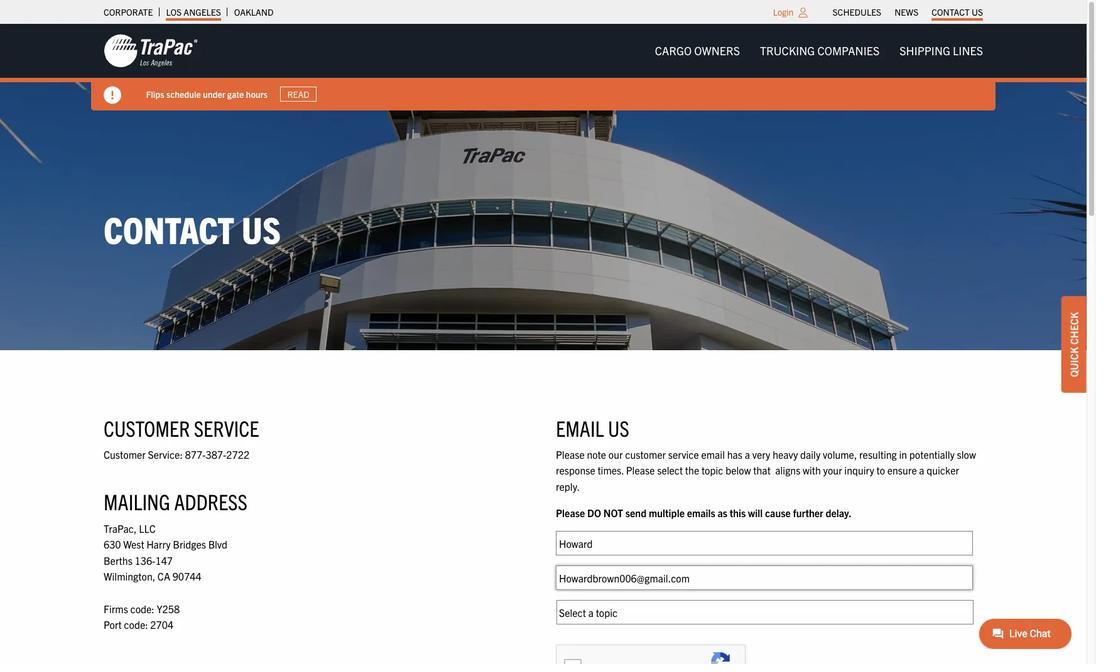 Task type: vqa. For each thing, say whether or not it's contained in the screenshot.
'Enter reference number(s)'
no



Task type: describe. For each thing, give the bounding box(es) containing it.
corporate
[[104, 6, 153, 18]]

ca
[[158, 571, 170, 583]]

0 vertical spatial code:
[[130, 603, 154, 615]]

los angeles link
[[166, 3, 221, 21]]

trapac,
[[104, 522, 137, 535]]

reply.
[[556, 480, 580, 493]]

1 vertical spatial code:
[[124, 619, 148, 631]]

inquiry
[[844, 464, 874, 477]]

y258
[[157, 603, 180, 615]]

the
[[685, 464, 699, 477]]

potentially
[[909, 448, 955, 461]]

los angeles
[[166, 6, 221, 18]]

has
[[727, 448, 742, 461]]

quick check link
[[1061, 297, 1087, 393]]

menu bar containing schedules
[[826, 3, 990, 21]]

llc
[[139, 522, 156, 535]]

90744
[[173, 571, 201, 583]]

2722
[[226, 448, 249, 461]]

bridges
[[173, 538, 206, 551]]

address
[[174, 488, 247, 515]]

port
[[104, 619, 122, 631]]

cargo owners link
[[645, 38, 750, 64]]

schedules
[[833, 6, 881, 18]]

further
[[793, 507, 823, 519]]

trapac, llc 630 west harry bridges blvd berths 136-147 wilmington, ca 90744
[[104, 522, 227, 583]]

wilmington,
[[104, 571, 155, 583]]

0 horizontal spatial contact
[[104, 206, 234, 252]]

1 vertical spatial us
[[242, 206, 281, 252]]

news
[[895, 6, 918, 18]]

service
[[194, 414, 259, 441]]

topic
[[702, 464, 723, 477]]

1 vertical spatial a
[[919, 464, 924, 477]]

our
[[608, 448, 623, 461]]

trucking companies link
[[750, 38, 890, 64]]

oakland link
[[234, 3, 274, 21]]

1 horizontal spatial us
[[608, 414, 629, 441]]

do
[[587, 507, 601, 519]]

please for our
[[556, 448, 585, 461]]

check
[[1068, 312, 1080, 345]]

136-
[[135, 554, 155, 567]]

customer
[[625, 448, 666, 461]]

schedule
[[167, 88, 201, 100]]

response
[[556, 464, 595, 477]]

los
[[166, 6, 182, 18]]

note
[[587, 448, 606, 461]]

heavy
[[773, 448, 798, 461]]

send
[[625, 507, 646, 519]]

below
[[726, 464, 751, 477]]

service:
[[148, 448, 183, 461]]

solid image
[[104, 87, 121, 104]]

ensure
[[887, 464, 917, 477]]

very
[[752, 448, 770, 461]]

1 vertical spatial please
[[626, 464, 655, 477]]

387-
[[206, 448, 226, 461]]

that
[[753, 464, 771, 477]]

times.
[[598, 464, 624, 477]]

email
[[556, 414, 604, 441]]

volume,
[[823, 448, 857, 461]]

corporate link
[[104, 3, 153, 21]]

Your Name text field
[[556, 531, 973, 556]]

contact us inside menu bar
[[932, 6, 983, 18]]



Task type: locate. For each thing, give the bounding box(es) containing it.
please up response
[[556, 448, 585, 461]]

oakland
[[234, 6, 274, 18]]

banner
[[0, 24, 1096, 111]]

customer left service:
[[104, 448, 146, 461]]

email us
[[556, 414, 629, 441]]

cause
[[765, 507, 791, 519]]

mailing address
[[104, 488, 247, 515]]

2 customer from the top
[[104, 448, 146, 461]]

customer for customer service: 877-387-2722
[[104, 448, 146, 461]]

Your Email text field
[[556, 566, 973, 590]]

2 vertical spatial us
[[608, 414, 629, 441]]

delay.
[[826, 507, 852, 519]]

multiple
[[649, 507, 685, 519]]

hours
[[246, 88, 268, 100]]

under
[[203, 88, 226, 100]]

contact
[[932, 6, 970, 18], [104, 206, 234, 252]]

0 vertical spatial contact
[[932, 6, 970, 18]]

in
[[899, 448, 907, 461]]

blvd
[[208, 538, 227, 551]]

menu bar up shipping
[[826, 3, 990, 21]]

877-
[[185, 448, 206, 461]]

light image
[[799, 8, 807, 18]]

resulting
[[859, 448, 897, 461]]

0 horizontal spatial a
[[745, 448, 750, 461]]

service
[[668, 448, 699, 461]]

email
[[701, 448, 725, 461]]

mailing
[[104, 488, 170, 515]]

customer service: 877-387-2722
[[104, 448, 249, 461]]

harry
[[147, 538, 171, 551]]

1 vertical spatial contact
[[104, 206, 234, 252]]

code: right port
[[124, 619, 148, 631]]

a right has
[[745, 448, 750, 461]]

1 horizontal spatial contact
[[932, 6, 970, 18]]

1 vertical spatial customer
[[104, 448, 146, 461]]

menu bar
[[826, 3, 990, 21], [645, 38, 993, 64]]

firms
[[104, 603, 128, 615]]

1 customer from the top
[[104, 414, 190, 441]]

shipping lines link
[[890, 38, 993, 64]]

login
[[773, 6, 794, 18]]

cargo owners
[[655, 43, 740, 58]]

1 horizontal spatial a
[[919, 464, 924, 477]]

0 vertical spatial please
[[556, 448, 585, 461]]

0 vertical spatial customer
[[104, 414, 190, 441]]

trucking companies
[[760, 43, 880, 58]]

flips schedule under gate hours
[[146, 88, 268, 100]]

will
[[748, 507, 763, 519]]

please for not
[[556, 507, 585, 519]]

angeles
[[184, 6, 221, 18]]

0 vertical spatial us
[[972, 6, 983, 18]]

with
[[803, 464, 821, 477]]

gate
[[228, 88, 244, 100]]

0 horizontal spatial contact us
[[104, 206, 281, 252]]

us inside menu bar
[[972, 6, 983, 18]]

please note our customer service email has a very heavy daily volume, resulting in potentially slow response times. please select the topic below that  aligns with your inquiry to ensure a quicker reply.
[[556, 448, 976, 493]]

customer
[[104, 414, 190, 441], [104, 448, 146, 461]]

flips
[[146, 88, 165, 100]]

code: up "2704"
[[130, 603, 154, 615]]

2 vertical spatial please
[[556, 507, 585, 519]]

0 horizontal spatial us
[[242, 206, 281, 252]]

slow
[[957, 448, 976, 461]]

los angeles image
[[104, 33, 198, 68]]

banner containing cargo owners
[[0, 24, 1096, 111]]

not
[[603, 507, 623, 519]]

owners
[[694, 43, 740, 58]]

daily
[[800, 448, 820, 461]]

a down potentially
[[919, 464, 924, 477]]

1 vertical spatial contact us
[[104, 206, 281, 252]]

cargo
[[655, 43, 692, 58]]

please left the do
[[556, 507, 585, 519]]

147
[[155, 554, 173, 567]]

us
[[972, 6, 983, 18], [242, 206, 281, 252], [608, 414, 629, 441]]

as
[[718, 507, 727, 519]]

0 vertical spatial a
[[745, 448, 750, 461]]

quick
[[1068, 347, 1080, 377]]

quicker
[[927, 464, 959, 477]]

customer service
[[104, 414, 259, 441]]

schedules link
[[833, 3, 881, 21]]

customer up service:
[[104, 414, 190, 441]]

lines
[[953, 43, 983, 58]]

to
[[876, 464, 885, 477]]

news link
[[895, 3, 918, 21]]

please down customer
[[626, 464, 655, 477]]

1 vertical spatial menu bar
[[645, 38, 993, 64]]

firms code:  y258 port code:  2704
[[104, 603, 180, 631]]

read
[[288, 89, 310, 100]]

trucking
[[760, 43, 815, 58]]

select
[[657, 464, 683, 477]]

quick check
[[1068, 312, 1080, 377]]

your
[[823, 464, 842, 477]]

menu bar down 'light' image
[[645, 38, 993, 64]]

read link
[[280, 87, 317, 102]]

code:
[[130, 603, 154, 615], [124, 619, 148, 631]]

630
[[104, 538, 121, 551]]

shipping lines
[[900, 43, 983, 58]]

2 horizontal spatial us
[[972, 6, 983, 18]]

contact us link
[[932, 3, 983, 21]]

shipping
[[900, 43, 950, 58]]

companies
[[817, 43, 880, 58]]

menu bar containing cargo owners
[[645, 38, 993, 64]]

1 horizontal spatial contact us
[[932, 6, 983, 18]]

0 vertical spatial contact us
[[932, 6, 983, 18]]

this
[[730, 507, 746, 519]]

a
[[745, 448, 750, 461], [919, 464, 924, 477]]

customer for customer service
[[104, 414, 190, 441]]

west
[[123, 538, 144, 551]]

emails
[[687, 507, 715, 519]]

2704
[[150, 619, 173, 631]]

0 vertical spatial menu bar
[[826, 3, 990, 21]]



